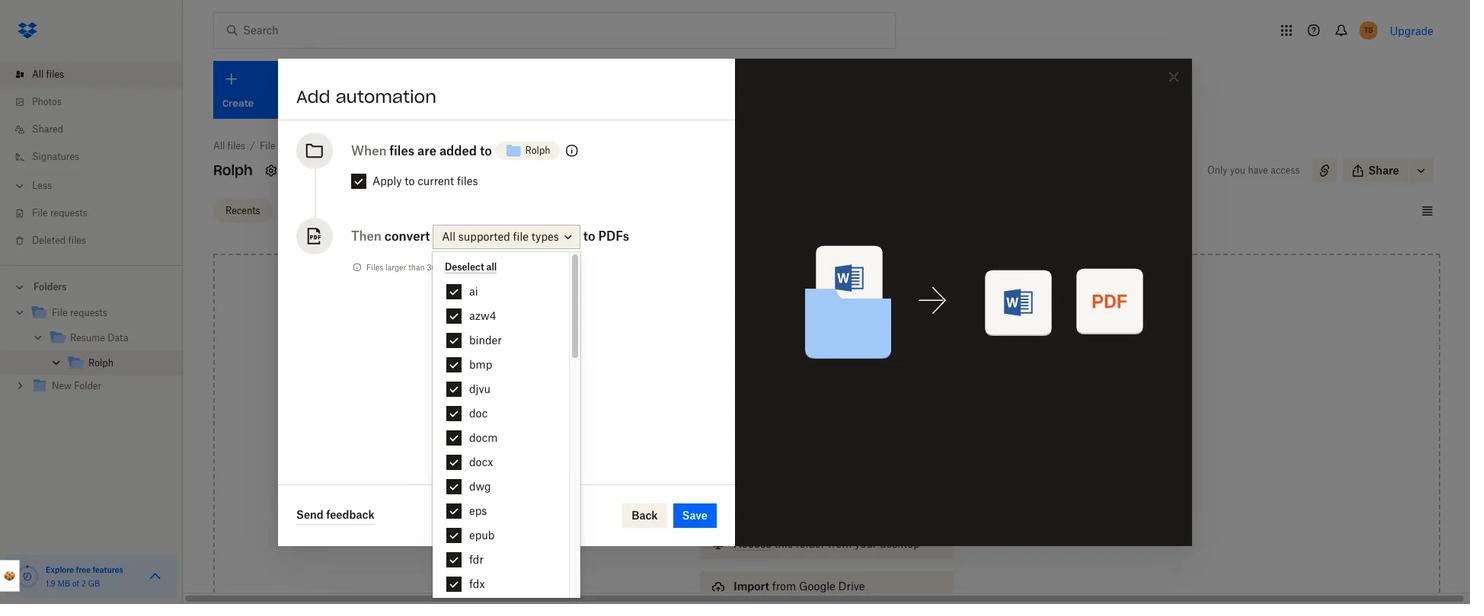 Task type: locate. For each thing, give the bounding box(es) containing it.
doc checkbox item
[[433, 401, 569, 426]]

resume up "rolph" link
[[70, 332, 105, 344]]

rolph left 'folder permissions' image
[[525, 144, 550, 156]]

0 horizontal spatial to
[[405, 174, 415, 187]]

from right import
[[772, 580, 796, 593]]

requests up deleted files
[[50, 207, 87, 219]]

all
[[486, 261, 497, 272]]

all files link up shared link
[[12, 61, 183, 88]]

1 horizontal spatial all files link
[[213, 139, 245, 154]]

2 horizontal spatial file
[[260, 140, 275, 152]]

types
[[532, 230, 559, 243]]

when
[[351, 143, 387, 158]]

bmp
[[469, 358, 492, 371]]

to pdfs
[[583, 228, 629, 243]]

list
[[0, 52, 183, 265]]

all up files larger than 30mb will not be converted
[[442, 230, 456, 243]]

to
[[480, 143, 492, 158], [405, 174, 415, 187], [583, 228, 595, 243]]

shared link
[[12, 116, 183, 143]]

resume
[[330, 140, 365, 152], [70, 332, 105, 344]]

data up "rolph" link
[[108, 332, 128, 344]]

all
[[32, 69, 44, 80], [213, 140, 225, 152], [442, 230, 456, 243]]

0 vertical spatial from
[[828, 537, 852, 550]]

0 vertical spatial file
[[260, 140, 275, 152]]

this
[[774, 537, 793, 550]]

upgrade link
[[1390, 24, 1433, 37]]

1 vertical spatial file
[[32, 207, 48, 219]]

0 vertical spatial resume
[[330, 140, 365, 152]]

0 vertical spatial resume data link
[[330, 139, 388, 154]]

all files link up the recents
[[213, 139, 245, 154]]

2 vertical spatial to
[[583, 228, 595, 243]]

all for all supported file types
[[442, 230, 456, 243]]

share button
[[1342, 158, 1408, 183]]

resume data link up "rolph" link
[[49, 328, 171, 349]]

file requests down folders button in the top of the page
[[52, 307, 107, 318]]

2 horizontal spatial rolph
[[525, 144, 550, 156]]

quota usage element
[[15, 564, 40, 589]]

to left pdfs
[[583, 228, 595, 243]]

2 vertical spatial requests
[[70, 307, 107, 318]]

2 vertical spatial file
[[52, 307, 68, 318]]

all inside 'dropdown button'
[[442, 230, 456, 243]]

0 vertical spatial requests
[[278, 140, 315, 152]]

30mb
[[427, 262, 449, 272]]

file down less
[[32, 207, 48, 219]]

files right "deleted"
[[68, 235, 86, 246]]

0 vertical spatial file requests
[[32, 207, 87, 219]]

apply
[[372, 174, 402, 187]]

0 horizontal spatial resume
[[70, 332, 105, 344]]

1 horizontal spatial resume
[[330, 140, 365, 152]]

rolph link
[[67, 353, 171, 374]]

group
[[0, 298, 183, 410]]

1 horizontal spatial file
[[52, 307, 68, 318]]

signatures link
[[12, 143, 183, 171]]

1 horizontal spatial all
[[213, 140, 225, 152]]

desktop
[[880, 537, 920, 550]]

epub
[[469, 529, 495, 542]]

file requests
[[32, 207, 87, 219], [52, 307, 107, 318]]

rolph up the recents
[[213, 161, 253, 179]]

2 vertical spatial all
[[442, 230, 456, 243]]

1 horizontal spatial /
[[320, 140, 325, 152]]

rolph
[[525, 144, 550, 156], [213, 161, 253, 179], [88, 357, 113, 369]]

0 vertical spatial all
[[32, 69, 44, 80]]

/ left the when
[[320, 140, 325, 152]]

1 vertical spatial from
[[772, 580, 796, 593]]

share
[[1368, 164, 1399, 177]]

dwg checkbox item
[[433, 475, 569, 499]]

file requests link up resume data
[[30, 303, 171, 324]]

requests
[[278, 140, 315, 152], [50, 207, 87, 219], [70, 307, 107, 318]]

folders
[[34, 281, 67, 292]]

2 horizontal spatial all
[[442, 230, 456, 243]]

fdx
[[469, 577, 485, 590]]

file requests link up deleted files
[[12, 200, 183, 227]]

2 vertical spatial file requests link
[[30, 303, 171, 324]]

from
[[828, 537, 852, 550], [772, 580, 796, 593]]

more ways to add content element
[[697, 497, 956, 604]]

then
[[351, 228, 382, 243]]

docx
[[469, 455, 493, 468]]

all files / file requests / resume data
[[213, 140, 388, 152]]

epub checkbox item
[[433, 523, 569, 548]]

1 horizontal spatial resume data link
[[330, 139, 388, 154]]

explore
[[46, 565, 74, 574]]

all inside list item
[[32, 69, 44, 80]]

0 horizontal spatial all
[[32, 69, 44, 80]]

0 horizontal spatial /
[[250, 140, 255, 152]]

files for all files / file requests / resume data
[[227, 140, 245, 152]]

to right apply
[[405, 174, 415, 187]]

0 horizontal spatial all files link
[[12, 61, 183, 88]]

resume down add automation
[[330, 140, 365, 152]]

1 / from the left
[[250, 140, 255, 152]]

dwg
[[469, 480, 491, 493]]

to right added
[[480, 143, 492, 158]]

starred
[[291, 205, 324, 216]]

1 vertical spatial all files link
[[213, 139, 245, 154]]

0 horizontal spatial file
[[32, 207, 48, 219]]

convert
[[384, 228, 430, 243]]

add
[[296, 86, 330, 107]]

file requests link
[[260, 139, 315, 154], [12, 200, 183, 227], [30, 303, 171, 324]]

ai
[[469, 285, 478, 298]]

resume data link up apply
[[330, 139, 388, 154]]

signatures
[[32, 151, 79, 162]]

are
[[417, 143, 436, 158]]

all for all files / file requests / resume data
[[213, 140, 225, 152]]

0 horizontal spatial rolph
[[88, 357, 113, 369]]

gb
[[88, 579, 100, 588]]

files larger than 30mb will not be converted
[[366, 262, 527, 272]]

from left your
[[828, 537, 852, 550]]

photos
[[32, 96, 62, 107]]

0 horizontal spatial from
[[772, 580, 796, 593]]

file
[[260, 140, 275, 152], [32, 207, 48, 219], [52, 307, 68, 318]]

of
[[72, 579, 79, 588]]

docm checkbox item
[[433, 426, 569, 450]]

0 horizontal spatial data
[[108, 332, 128, 344]]

1.9
[[46, 579, 55, 588]]

data
[[367, 140, 388, 152], [108, 332, 128, 344]]

file down folders
[[52, 307, 68, 318]]

resume data link
[[330, 139, 388, 154], [49, 328, 171, 349]]

files up photos
[[46, 69, 64, 80]]

rolph down resume data
[[88, 357, 113, 369]]

1 horizontal spatial data
[[367, 140, 388, 152]]

2 / from the left
[[320, 140, 325, 152]]

rolph for "rolph" link
[[88, 357, 113, 369]]

data inside group
[[108, 332, 128, 344]]

files
[[46, 69, 64, 80], [227, 140, 245, 152], [389, 143, 414, 158], [457, 174, 478, 187], [68, 235, 86, 246]]

fdx checkbox item
[[433, 572, 569, 596]]

file up the recents
[[260, 140, 275, 152]]

upgrade
[[1390, 24, 1433, 37]]

1 vertical spatial to
[[405, 174, 415, 187]]

1 horizontal spatial to
[[480, 143, 492, 158]]

group containing file requests
[[0, 298, 183, 410]]

all up 'recents' button
[[213, 140, 225, 152]]

requests down add
[[278, 140, 315, 152]]

1 vertical spatial all
[[213, 140, 225, 152]]

all up photos
[[32, 69, 44, 80]]

rolph inside rolph button
[[525, 144, 550, 156]]

shared
[[32, 123, 63, 135]]

2 vertical spatial rolph
[[88, 357, 113, 369]]

1 vertical spatial file requests link
[[12, 200, 183, 227]]

files up the recents
[[227, 140, 245, 152]]

/ up the recents
[[250, 140, 255, 152]]

file requests up deleted files
[[32, 207, 87, 219]]

drive
[[838, 580, 865, 593]]

1 vertical spatial data
[[108, 332, 128, 344]]

features
[[92, 565, 123, 574]]

photos link
[[12, 88, 183, 116]]

1 horizontal spatial from
[[828, 537, 852, 550]]

all files link
[[12, 61, 183, 88], [213, 139, 245, 154]]

0 vertical spatial rolph
[[525, 144, 550, 156]]

data up apply
[[367, 140, 388, 152]]

you
[[1230, 165, 1245, 176]]

1 horizontal spatial rolph
[[213, 161, 253, 179]]

docx checkbox item
[[433, 450, 569, 475]]

0 horizontal spatial resume data link
[[49, 328, 171, 349]]

folder
[[796, 537, 825, 550]]

file requests link down add
[[260, 139, 315, 154]]

files inside list item
[[46, 69, 64, 80]]

deleted files
[[32, 235, 86, 246]]

djvu
[[469, 382, 491, 395]]

0 vertical spatial all files link
[[12, 61, 183, 88]]

2 horizontal spatial to
[[583, 228, 595, 243]]

requests down folders button in the top of the page
[[70, 307, 107, 318]]

1 vertical spatial resume
[[70, 332, 105, 344]]

2
[[81, 579, 86, 588]]

1 vertical spatial rolph
[[213, 161, 253, 179]]

google
[[799, 580, 835, 593]]

/
[[250, 140, 255, 152], [320, 140, 325, 152]]

0 vertical spatial to
[[480, 143, 492, 158]]



Task type: vqa. For each thing, say whether or not it's contained in the screenshot.
'Add your logo and background'
no



Task type: describe. For each thing, give the bounding box(es) containing it.
deselect all button
[[445, 261, 497, 273]]

0 vertical spatial data
[[367, 140, 388, 152]]

folder permissions image
[[563, 141, 581, 160]]

file inside group
[[52, 307, 68, 318]]

1 vertical spatial requests
[[50, 207, 87, 219]]

0 vertical spatial file requests link
[[260, 139, 315, 154]]

file
[[513, 230, 529, 243]]

bmp checkbox item
[[433, 353, 569, 377]]

djvu checkbox item
[[433, 377, 569, 401]]

file inside list
[[32, 207, 48, 219]]

fdr
[[469, 553, 484, 566]]

files left are
[[389, 143, 414, 158]]

automation
[[336, 86, 436, 107]]

access this folder from your desktop
[[734, 537, 920, 550]]

not
[[466, 262, 478, 272]]

larger
[[385, 262, 406, 272]]

deleted files link
[[12, 227, 183, 254]]

1 vertical spatial file requests
[[52, 307, 107, 318]]

all supported file types
[[442, 230, 559, 243]]

files down added
[[457, 174, 478, 187]]

doc
[[469, 407, 488, 420]]

dropbox image
[[12, 15, 43, 46]]

pdfs
[[598, 228, 629, 243]]

all supported file types button
[[433, 225, 580, 249]]

only you have access
[[1207, 165, 1300, 176]]

resume data
[[70, 332, 128, 344]]

starred button
[[278, 198, 336, 223]]

ai checkbox item
[[433, 280, 569, 304]]

less image
[[12, 178, 27, 193]]

all files link inside list
[[12, 61, 183, 88]]

have
[[1248, 165, 1268, 176]]

fdr checkbox item
[[433, 548, 569, 572]]

rolph button
[[495, 135, 559, 166]]

be
[[480, 262, 489, 272]]

files are added to
[[389, 143, 492, 158]]

less
[[32, 180, 52, 191]]

rolph for rolph button at left top
[[525, 144, 550, 156]]

only
[[1207, 165, 1228, 176]]

azw4
[[469, 309, 496, 322]]

binder
[[469, 334, 502, 347]]

access
[[734, 537, 771, 550]]

list containing all files
[[0, 52, 183, 265]]

converted
[[491, 262, 527, 272]]

all files
[[32, 69, 64, 80]]

added
[[439, 143, 477, 158]]

files for all files
[[46, 69, 64, 80]]

all for all files
[[32, 69, 44, 80]]

import
[[734, 580, 769, 593]]

files for deleted files
[[68, 235, 86, 246]]

explore free features 1.9 mb of 2 gb
[[46, 565, 123, 588]]

folders button
[[0, 275, 183, 298]]

add automation
[[296, 86, 436, 107]]

resume inside group
[[70, 332, 105, 344]]

files
[[366, 262, 383, 272]]

1 vertical spatial resume data link
[[49, 328, 171, 349]]

eps checkbox item
[[433, 499, 569, 523]]

free
[[76, 565, 91, 574]]

mb
[[57, 579, 70, 588]]

binder checkbox item
[[433, 328, 569, 353]]

will
[[451, 262, 464, 272]]

add automation dialog
[[278, 58, 1192, 546]]

deselect all
[[445, 261, 497, 272]]

deselect
[[445, 261, 484, 272]]

recents
[[225, 205, 260, 216]]

than
[[408, 262, 425, 272]]

import from google drive
[[734, 580, 865, 593]]

deleted
[[32, 235, 66, 246]]

access
[[1271, 165, 1300, 176]]

docm
[[469, 431, 498, 444]]

eps
[[469, 504, 487, 517]]

current
[[418, 174, 454, 187]]

supported
[[458, 230, 510, 243]]

recents button
[[213, 198, 272, 223]]

your
[[855, 537, 877, 550]]

all files list item
[[0, 61, 183, 88]]

azw4 checkbox item
[[433, 304, 569, 328]]

apply to current files
[[372, 174, 478, 187]]



